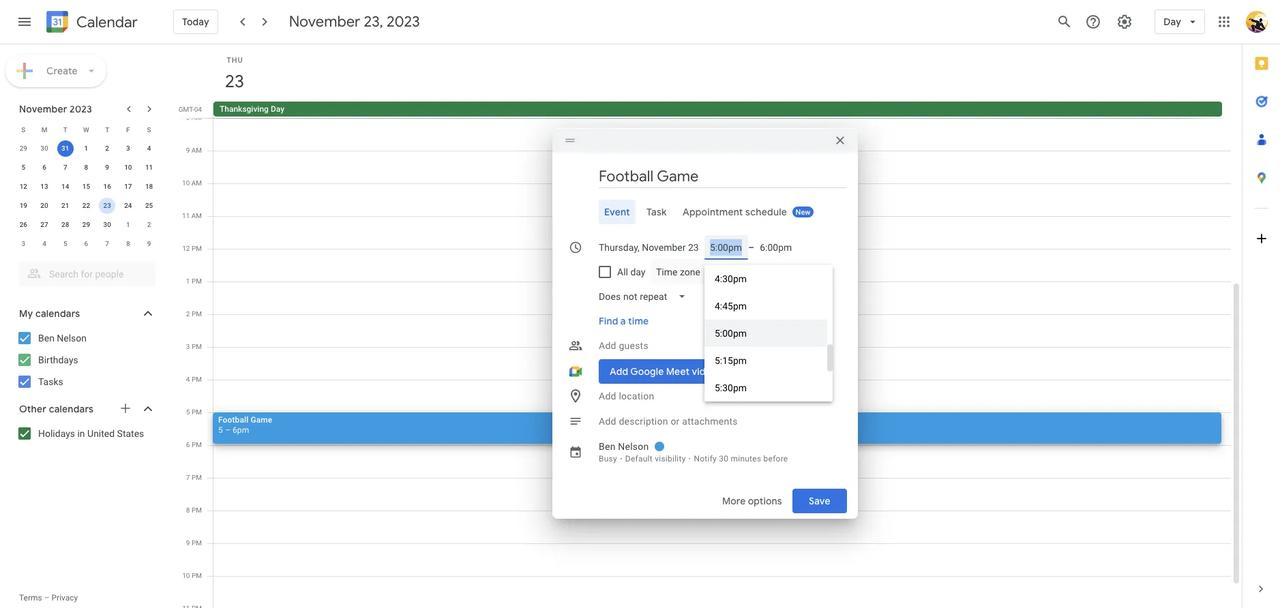 Task type: describe. For each thing, give the bounding box(es) containing it.
add guests
[[599, 340, 649, 351]]

pm for 4 pm
[[192, 376, 202, 383]]

31
[[61, 145, 69, 152]]

23,
[[364, 12, 383, 31]]

6 pm
[[186, 441, 202, 449]]

nelson inside my calendars "list"
[[57, 333, 87, 344]]

1 horizontal spatial 23
[[224, 70, 244, 93]]

10 for 10
[[124, 164, 132, 171]]

busy
[[599, 454, 617, 464]]

default visibility
[[625, 454, 686, 464]]

pm for 1 pm
[[192, 278, 202, 285]]

pm for 12 pm
[[192, 245, 202, 252]]

zone
[[680, 266, 701, 277]]

10 for 10 pm
[[182, 572, 190, 580]]

Add title text field
[[599, 166, 847, 187]]

24 element
[[120, 198, 136, 214]]

time zone button
[[651, 260, 706, 284]]

december 2 element
[[141, 217, 157, 233]]

states
[[117, 428, 144, 439]]

20
[[40, 202, 48, 209]]

8 for 8 pm
[[186, 507, 190, 514]]

24
[[124, 202, 132, 209]]

gmt-
[[179, 106, 194, 113]]

add for add guests
[[599, 340, 617, 351]]

thursday, november 23 element
[[219, 66, 250, 98]]

october 29 element
[[15, 141, 32, 157]]

day inside "dropdown button"
[[1164, 16, 1182, 28]]

other
[[19, 403, 46, 415]]

28 element
[[57, 217, 74, 233]]

appointment schedule
[[683, 206, 788, 218]]

december 8 element
[[120, 236, 136, 252]]

2 vertical spatial 30
[[719, 454, 729, 464]]

13 element
[[36, 179, 53, 195]]

october 31, today element
[[57, 141, 74, 157]]

20 element
[[36, 198, 53, 214]]

default
[[625, 454, 653, 464]]

11 element
[[141, 160, 157, 176]]

7 for 7 pm
[[186, 474, 190, 482]]

7 for december 7 element
[[105, 240, 109, 248]]

calendar heading
[[74, 13, 138, 32]]

description
[[619, 416, 668, 427]]

30 element
[[99, 217, 115, 233]]

holidays
[[38, 428, 75, 439]]

event
[[604, 206, 630, 218]]

december 9 element
[[141, 236, 157, 252]]

5 down 'october 29' element
[[21, 164, 25, 171]]

november for november 23, 2023
[[289, 12, 360, 31]]

pm for 7 pm
[[192, 474, 202, 482]]

my
[[19, 308, 33, 320]]

in
[[77, 428, 85, 439]]

21 element
[[57, 198, 74, 214]]

11 for 11
[[145, 164, 153, 171]]

thu 23
[[224, 56, 244, 93]]

privacy link
[[52, 594, 78, 603]]

november 23, 2023
[[289, 12, 420, 31]]

find
[[599, 315, 618, 327]]

thanksgiving day
[[220, 104, 284, 114]]

pm for 2 pm
[[192, 310, 202, 318]]

add for add description or attachments
[[599, 416, 617, 427]]

3 for december 3 element
[[21, 240, 25, 248]]

pm for 5 pm
[[192, 409, 202, 416]]

find a time
[[599, 315, 649, 327]]

15 element
[[78, 179, 94, 195]]

add for add location
[[599, 391, 617, 401]]

create button
[[5, 55, 106, 87]]

december 6 element
[[78, 236, 94, 252]]

october 30 element
[[36, 141, 53, 157]]

thu
[[227, 56, 243, 65]]

create
[[46, 65, 78, 77]]

row containing 19
[[13, 196, 160, 216]]

add other calendars image
[[119, 402, 132, 415]]

football game 5 – 6pm
[[218, 415, 272, 435]]

8 pm
[[186, 507, 202, 514]]

4 pm
[[186, 376, 202, 383]]

2 t from the left
[[105, 126, 109, 133]]

0 vertical spatial 2023
[[387, 12, 420, 31]]

17 element
[[120, 179, 136, 195]]

1 horizontal spatial 3
[[126, 145, 130, 152]]

9 for 9 pm
[[186, 540, 190, 547]]

notify
[[694, 454, 717, 464]]

today button
[[173, 5, 218, 38]]

settings menu image
[[1117, 14, 1133, 30]]

19 element
[[15, 198, 32, 214]]

5 inside football game 5 – 6pm
[[218, 426, 223, 435]]

pm for 9 pm
[[192, 540, 202, 547]]

am for 9 am
[[192, 147, 202, 154]]

0 horizontal spatial 2023
[[70, 103, 92, 115]]

task
[[647, 206, 667, 218]]

time zone
[[657, 266, 701, 277]]

task button
[[641, 200, 672, 224]]

day button
[[1155, 5, 1205, 38]]

23 cell
[[97, 196, 118, 216]]

schedule
[[746, 206, 788, 218]]

3 for 3 pm
[[186, 343, 190, 351]]

ben nelson inside my calendars "list"
[[38, 333, 87, 344]]

1 vertical spatial nelson
[[618, 441, 649, 452]]

25 element
[[141, 198, 157, 214]]

terms – privacy
[[19, 594, 78, 603]]

visibility
[[655, 454, 686, 464]]

04
[[194, 106, 202, 113]]

guests
[[619, 340, 649, 351]]

26
[[20, 221, 27, 229]]

10 element
[[120, 160, 136, 176]]

row containing 29
[[13, 139, 160, 158]]

0 horizontal spatial –
[[44, 594, 50, 603]]

november 2023
[[19, 103, 92, 115]]

9 pm
[[186, 540, 202, 547]]

6pm
[[233, 426, 249, 435]]

13
[[40, 183, 48, 190]]

8 for 8 am
[[186, 114, 190, 121]]

4:45pm
[[715, 301, 747, 311]]

31 cell
[[55, 139, 76, 158]]

1 pm
[[186, 278, 202, 285]]

other calendars
[[19, 403, 94, 415]]

am for 11 am
[[192, 212, 202, 220]]

november 2023 grid
[[13, 120, 160, 254]]

2 for december 2 element
[[147, 221, 151, 229]]

23 element
[[99, 198, 115, 214]]

12 for 12
[[20, 183, 27, 190]]

Start date text field
[[599, 239, 699, 255]]

m
[[41, 126, 47, 133]]

22
[[82, 202, 90, 209]]

pm for 10 pm
[[192, 572, 202, 580]]

7 pm
[[186, 474, 202, 482]]

5:15pm option
[[705, 347, 828, 374]]

Start time text field
[[710, 239, 743, 255]]

28
[[61, 221, 69, 229]]

add guests button
[[594, 333, 847, 358]]

before
[[764, 454, 788, 464]]

19
[[20, 202, 27, 209]]

17
[[124, 183, 132, 190]]

1 for 1 pm
[[186, 278, 190, 285]]

w
[[83, 126, 89, 133]]

29 element
[[78, 217, 94, 233]]

new
[[796, 208, 811, 217]]

9 am
[[186, 147, 202, 154]]



Task type: locate. For each thing, give the bounding box(es) containing it.
my calendars button
[[3, 303, 169, 325]]

7 down october 31, today element
[[63, 164, 67, 171]]

10 pm from the top
[[192, 540, 202, 547]]

29 for 29 element
[[82, 221, 90, 229]]

7 down the 30 element
[[105, 240, 109, 248]]

27
[[40, 221, 48, 229]]

30 for the 30 element
[[103, 221, 111, 229]]

1 horizontal spatial 7
[[105, 240, 109, 248]]

tab list containing event
[[564, 200, 847, 224]]

4 for 4 pm
[[186, 376, 190, 383]]

5 row from the top
[[13, 196, 160, 216]]

ben nelson up birthdays in the left bottom of the page
[[38, 333, 87, 344]]

new element
[[793, 206, 815, 217]]

29 down 22 element
[[82, 221, 90, 229]]

1 vertical spatial calendars
[[49, 403, 94, 415]]

row containing s
[[13, 120, 160, 139]]

1 vertical spatial day
[[271, 104, 284, 114]]

row up the 15
[[13, 158, 160, 177]]

1 horizontal spatial 30
[[103, 221, 111, 229]]

s right f
[[147, 126, 151, 133]]

am down 04
[[192, 114, 202, 121]]

row down 29 element
[[13, 235, 160, 254]]

9 up 16
[[105, 164, 109, 171]]

0 horizontal spatial nelson
[[57, 333, 87, 344]]

9 for 9 am
[[186, 147, 190, 154]]

1 horizontal spatial nelson
[[618, 441, 649, 452]]

11 inside 23 grid
[[182, 212, 190, 220]]

row down w
[[13, 139, 160, 158]]

calendars
[[35, 308, 80, 320], [49, 403, 94, 415]]

calendar element
[[44, 8, 138, 38]]

0 horizontal spatial 6
[[42, 164, 46, 171]]

4 up 11 element
[[147, 145, 151, 152]]

nelson up default
[[618, 441, 649, 452]]

4 for december 4 element
[[42, 240, 46, 248]]

pm for 8 pm
[[192, 507, 202, 514]]

6 inside 23 grid
[[186, 441, 190, 449]]

0 vertical spatial ben nelson
[[38, 333, 87, 344]]

7 pm from the top
[[192, 441, 202, 449]]

tab list
[[1243, 44, 1281, 570], [564, 200, 847, 224]]

6 down 29 element
[[84, 240, 88, 248]]

calendars right 'my'
[[35, 308, 80, 320]]

event button
[[599, 200, 636, 224]]

5 down 28 element
[[63, 240, 67, 248]]

1 vertical spatial 7
[[105, 240, 109, 248]]

day inside button
[[271, 104, 284, 114]]

ben up busy
[[599, 441, 616, 452]]

16 element
[[99, 179, 115, 195]]

1 horizontal spatial 4
[[147, 145, 151, 152]]

pm for 6 pm
[[192, 441, 202, 449]]

calendars up in
[[49, 403, 94, 415]]

12 element
[[15, 179, 32, 195]]

1 down 24 element
[[126, 221, 130, 229]]

5:00pm option
[[705, 320, 828, 347]]

2 s from the left
[[147, 126, 151, 133]]

tasks
[[38, 377, 63, 387]]

12 pm
[[182, 245, 202, 252]]

time
[[657, 266, 678, 277]]

today
[[182, 16, 209, 28]]

– left end time text box
[[748, 242, 755, 253]]

all day
[[617, 266, 646, 277]]

18 element
[[141, 179, 157, 195]]

or
[[671, 416, 680, 427]]

1 inside 'element'
[[126, 221, 130, 229]]

12 inside 23 grid
[[182, 245, 190, 252]]

day right thanksgiving
[[271, 104, 284, 114]]

3 pm from the top
[[192, 310, 202, 318]]

10 inside row group
[[124, 164, 132, 171]]

day
[[631, 266, 646, 277]]

10 for 10 am
[[182, 179, 190, 187]]

0 horizontal spatial ben nelson
[[38, 333, 87, 344]]

3 down the "26" 'element'
[[21, 240, 25, 248]]

add description or attachments
[[599, 416, 738, 427]]

23 inside cell
[[103, 202, 111, 209]]

pm down 9 pm
[[192, 572, 202, 580]]

0 vertical spatial 2
[[105, 145, 109, 152]]

7 row from the top
[[13, 235, 160, 254]]

1 s from the left
[[21, 126, 25, 133]]

1 horizontal spatial 29
[[82, 221, 90, 229]]

pm down 8 pm in the left of the page
[[192, 540, 202, 547]]

1 pm from the top
[[192, 245, 202, 252]]

2 horizontal spatial –
[[748, 242, 755, 253]]

1 horizontal spatial tab list
[[1243, 44, 1281, 570]]

0 vertical spatial 30
[[40, 145, 48, 152]]

0 horizontal spatial ben
[[38, 333, 54, 344]]

1 add from the top
[[599, 340, 617, 351]]

december 5 element
[[57, 236, 74, 252]]

add
[[599, 340, 617, 351], [599, 391, 617, 401], [599, 416, 617, 427]]

6 row from the top
[[13, 216, 160, 235]]

10 down 9 pm
[[182, 572, 190, 580]]

– down football
[[225, 426, 231, 435]]

11 pm from the top
[[192, 572, 202, 580]]

3 down f
[[126, 145, 130, 152]]

am down 9 am
[[192, 179, 202, 187]]

f
[[126, 126, 130, 133]]

Search for people text field
[[27, 262, 147, 287]]

1 row from the top
[[13, 120, 160, 139]]

s
[[21, 126, 25, 133], [147, 126, 151, 133]]

pm down "5 pm"
[[192, 441, 202, 449]]

2 horizontal spatial 1
[[186, 278, 190, 285]]

other calendars button
[[3, 398, 169, 420]]

nelson up birthdays in the left bottom of the page
[[57, 333, 87, 344]]

0 horizontal spatial 29
[[20, 145, 27, 152]]

5:15pm
[[715, 355, 747, 366]]

1 for december 1 'element' at the left top of the page
[[126, 221, 130, 229]]

4:30pm option
[[705, 265, 828, 292]]

1 am from the top
[[192, 114, 202, 121]]

1 down w
[[84, 145, 88, 152]]

1 horizontal spatial ben
[[599, 441, 616, 452]]

8 for the december 8 element
[[126, 240, 130, 248]]

0 vertical spatial 12
[[20, 183, 27, 190]]

23 down 16 element
[[103, 202, 111, 209]]

1 inside 23 grid
[[186, 278, 190, 285]]

ben nelson
[[38, 333, 87, 344], [599, 441, 649, 452]]

1 horizontal spatial 6
[[84, 240, 88, 248]]

november left 23,
[[289, 12, 360, 31]]

calendars for other calendars
[[49, 403, 94, 415]]

23 grid
[[175, 44, 1242, 609]]

game
[[251, 415, 272, 425]]

11 am
[[182, 212, 202, 220]]

am for 8 am
[[192, 114, 202, 121]]

6
[[42, 164, 46, 171], [84, 240, 88, 248], [186, 441, 190, 449]]

1 vertical spatial add
[[599, 391, 617, 401]]

2 am from the top
[[192, 147, 202, 154]]

am for 10 am
[[192, 179, 202, 187]]

0 vertical spatial 3
[[126, 145, 130, 152]]

ben down my calendars
[[38, 333, 54, 344]]

0 horizontal spatial november
[[19, 103, 67, 115]]

21
[[61, 202, 69, 209]]

0 vertical spatial 7
[[63, 164, 67, 171]]

0 vertical spatial day
[[1164, 16, 1182, 28]]

6 for december 6 element
[[84, 240, 88, 248]]

1 vertical spatial 23
[[103, 202, 111, 209]]

pm down 2 pm
[[192, 343, 202, 351]]

t left f
[[105, 126, 109, 133]]

0 vertical spatial ben
[[38, 333, 54, 344]]

30
[[40, 145, 48, 152], [103, 221, 111, 229], [719, 454, 729, 464]]

november up m
[[19, 103, 67, 115]]

0 horizontal spatial 23
[[103, 202, 111, 209]]

0 vertical spatial 23
[[224, 70, 244, 93]]

am down 8 am
[[192, 147, 202, 154]]

pm up 1 pm
[[192, 245, 202, 252]]

6 down "5 pm"
[[186, 441, 190, 449]]

25
[[145, 202, 153, 209]]

december 7 element
[[99, 236, 115, 252]]

11 down 10 am
[[182, 212, 190, 220]]

2 vertical spatial 3
[[186, 343, 190, 351]]

2 vertical spatial 6
[[186, 441, 190, 449]]

8 down december 1 'element' at the left top of the page
[[126, 240, 130, 248]]

2 down 25 element
[[147, 221, 151, 229]]

start time list box
[[705, 265, 833, 401]]

5 pm from the top
[[192, 376, 202, 383]]

all
[[617, 266, 628, 277]]

23 down thu
[[224, 70, 244, 93]]

0 vertical spatial add
[[599, 340, 617, 351]]

8 am
[[186, 114, 202, 121]]

0 vertical spatial calendars
[[35, 308, 80, 320]]

11 for 11 am
[[182, 212, 190, 220]]

row group
[[13, 139, 160, 254]]

9 for december 9 element
[[147, 240, 151, 248]]

december 1 element
[[120, 217, 136, 233]]

1 horizontal spatial 11
[[182, 212, 190, 220]]

0 vertical spatial 6
[[42, 164, 46, 171]]

5
[[21, 164, 25, 171], [63, 240, 67, 248], [186, 409, 190, 416], [218, 426, 223, 435]]

row containing 12
[[13, 177, 160, 196]]

row up '31'
[[13, 120, 160, 139]]

1 vertical spatial 2
[[147, 221, 151, 229]]

0 horizontal spatial 2
[[105, 145, 109, 152]]

terms
[[19, 594, 42, 603]]

attachments
[[682, 416, 738, 427]]

row containing 26
[[13, 216, 160, 235]]

1 vertical spatial 3
[[21, 240, 25, 248]]

4 down 3 pm
[[186, 376, 190, 383]]

– inside football game 5 – 6pm
[[225, 426, 231, 435]]

9 up 10 am
[[186, 147, 190, 154]]

2 horizontal spatial 2
[[186, 310, 190, 318]]

calendars for my calendars
[[35, 308, 80, 320]]

1 vertical spatial 29
[[82, 221, 90, 229]]

1 vertical spatial –
[[225, 426, 231, 435]]

6 for 6 pm
[[186, 441, 190, 449]]

30 inside 'element'
[[40, 145, 48, 152]]

0 vertical spatial 10
[[124, 164, 132, 171]]

8 up the 15
[[84, 164, 88, 171]]

pm for 3 pm
[[192, 343, 202, 351]]

5:30pm
[[715, 382, 747, 393]]

1 t from the left
[[63, 126, 67, 133]]

a
[[621, 315, 626, 327]]

End time text field
[[760, 239, 793, 255]]

pm up 3 pm
[[192, 310, 202, 318]]

ben nelson up default
[[599, 441, 649, 452]]

14 element
[[57, 179, 74, 195]]

–
[[748, 242, 755, 253], [225, 426, 231, 435], [44, 594, 50, 603]]

26 element
[[15, 217, 32, 233]]

None field
[[594, 284, 698, 309]]

1 down the 12 pm in the top left of the page
[[186, 278, 190, 285]]

minutes
[[731, 454, 762, 464]]

privacy
[[52, 594, 78, 603]]

9 pm from the top
[[192, 507, 202, 514]]

10 am
[[182, 179, 202, 187]]

3 pm
[[186, 343, 202, 351]]

2 horizontal spatial 7
[[186, 474, 190, 482]]

0 horizontal spatial 11
[[145, 164, 153, 171]]

3 am from the top
[[192, 179, 202, 187]]

row up december 6 element
[[13, 216, 160, 235]]

1 vertical spatial ben
[[599, 441, 616, 452]]

1 horizontal spatial 12
[[182, 245, 190, 252]]

december 4 element
[[36, 236, 53, 252]]

3 add from the top
[[599, 416, 617, 427]]

terms link
[[19, 594, 42, 603]]

8 pm from the top
[[192, 474, 202, 482]]

4 inside 23 grid
[[186, 376, 190, 383]]

2 vertical spatial 1
[[186, 278, 190, 285]]

gmt-04
[[179, 106, 202, 113]]

to element
[[748, 242, 755, 253]]

7 down the '6 pm'
[[186, 474, 190, 482]]

– right the terms
[[44, 594, 50, 603]]

t up '31'
[[63, 126, 67, 133]]

0 horizontal spatial 1
[[84, 145, 88, 152]]

pm up 2 pm
[[192, 278, 202, 285]]

12 for 12 pm
[[182, 245, 190, 252]]

row up 29 element
[[13, 196, 160, 216]]

0 horizontal spatial s
[[21, 126, 25, 133]]

4 pm from the top
[[192, 343, 202, 351]]

holidays in united states
[[38, 428, 144, 439]]

0 vertical spatial –
[[748, 242, 755, 253]]

row group containing 29
[[13, 139, 160, 254]]

5 up the '6 pm'
[[186, 409, 190, 416]]

notify 30 minutes before
[[694, 454, 788, 464]]

0 horizontal spatial 12
[[20, 183, 27, 190]]

pm up 9 pm
[[192, 507, 202, 514]]

2 pm from the top
[[192, 278, 202, 285]]

thanksgiving
[[220, 104, 269, 114]]

0 horizontal spatial tab list
[[564, 200, 847, 224]]

2 row from the top
[[13, 139, 160, 158]]

30 down m
[[40, 145, 48, 152]]

1 horizontal spatial 2023
[[387, 12, 420, 31]]

29
[[20, 145, 27, 152], [82, 221, 90, 229]]

7 inside 23 grid
[[186, 474, 190, 482]]

add left location at the bottom
[[599, 391, 617, 401]]

22 element
[[78, 198, 94, 214]]

0 vertical spatial 1
[[84, 145, 88, 152]]

4 row from the top
[[13, 177, 160, 196]]

27 element
[[36, 217, 53, 233]]

1 vertical spatial 11
[[182, 212, 190, 220]]

None search field
[[0, 257, 169, 287]]

10 pm
[[182, 572, 202, 580]]

0 vertical spatial 4
[[147, 145, 151, 152]]

0 vertical spatial 11
[[145, 164, 153, 171]]

add location
[[599, 391, 655, 401]]

3 down 2 pm
[[186, 343, 190, 351]]

2 add from the top
[[599, 391, 617, 401]]

row
[[13, 120, 160, 139], [13, 139, 160, 158], [13, 158, 160, 177], [13, 177, 160, 196], [13, 196, 160, 216], [13, 216, 160, 235], [13, 235, 160, 254]]

row containing 5
[[13, 158, 160, 177]]

3 row from the top
[[13, 158, 160, 177]]

2
[[105, 145, 109, 152], [147, 221, 151, 229], [186, 310, 190, 318]]

18
[[145, 183, 153, 190]]

8 up 9 pm
[[186, 507, 190, 514]]

4:45pm option
[[705, 292, 828, 320]]

6 down october 30 'element'
[[42, 164, 46, 171]]

main drawer image
[[16, 14, 33, 30]]

2 up 3 pm
[[186, 310, 190, 318]]

12 up 19
[[20, 183, 27, 190]]

location
[[619, 391, 655, 401]]

9
[[186, 147, 190, 154], [105, 164, 109, 171], [147, 240, 151, 248], [186, 540, 190, 547]]

birthdays
[[38, 355, 78, 366]]

pm down the '6 pm'
[[192, 474, 202, 482]]

am
[[192, 114, 202, 121], [192, 147, 202, 154], [192, 179, 202, 187], [192, 212, 202, 220]]

calendar
[[76, 13, 138, 32]]

10 up 17
[[124, 164, 132, 171]]

row containing 3
[[13, 235, 160, 254]]

thanksgiving day row
[[207, 102, 1242, 118]]

2 vertical spatial add
[[599, 416, 617, 427]]

0 horizontal spatial 4
[[42, 240, 46, 248]]

11 up the 18
[[145, 164, 153, 171]]

12 inside row group
[[20, 183, 27, 190]]

11 inside 11 element
[[145, 164, 153, 171]]

2 for 2 pm
[[186, 310, 190, 318]]

november for november 2023
[[19, 103, 67, 115]]

15
[[82, 183, 90, 190]]

row up 22
[[13, 177, 160, 196]]

0 vertical spatial november
[[289, 12, 360, 31]]

4
[[147, 145, 151, 152], [42, 240, 46, 248], [186, 376, 190, 383]]

0 horizontal spatial day
[[271, 104, 284, 114]]

12 down the 11 am on the top
[[182, 245, 190, 252]]

4:30pm
[[715, 273, 747, 284]]

united
[[87, 428, 115, 439]]

december 3 element
[[15, 236, 32, 252]]

appointment
[[683, 206, 744, 218]]

ben inside my calendars "list"
[[38, 333, 54, 344]]

add down find at the left
[[599, 340, 617, 351]]

find a time button
[[594, 309, 654, 333]]

10 up the 11 am on the top
[[182, 179, 190, 187]]

1 horizontal spatial ben nelson
[[599, 441, 649, 452]]

1 vertical spatial november
[[19, 103, 67, 115]]

14
[[61, 183, 69, 190]]

november
[[289, 12, 360, 31], [19, 103, 67, 115]]

1 vertical spatial 10
[[182, 179, 190, 187]]

2 horizontal spatial 4
[[186, 376, 190, 383]]

2 vertical spatial 7
[[186, 474, 190, 482]]

1 horizontal spatial day
[[1164, 16, 1182, 28]]

0 horizontal spatial 30
[[40, 145, 48, 152]]

2 vertical spatial 10
[[182, 572, 190, 580]]

0 horizontal spatial t
[[63, 126, 67, 133]]

add down add location
[[599, 416, 617, 427]]

1 vertical spatial ben nelson
[[599, 441, 649, 452]]

6 pm from the top
[[192, 409, 202, 416]]

0 vertical spatial 29
[[20, 145, 27, 152]]

1 horizontal spatial t
[[105, 126, 109, 133]]

1 horizontal spatial 1
[[126, 221, 130, 229]]

1 vertical spatial 4
[[42, 240, 46, 248]]

2 pm
[[186, 310, 202, 318]]

5 pm
[[186, 409, 202, 416]]

30 for october 30 'element'
[[40, 145, 48, 152]]

1 vertical spatial 6
[[84, 240, 88, 248]]

football
[[218, 415, 249, 425]]

0 horizontal spatial 7
[[63, 164, 67, 171]]

30 right notify
[[719, 454, 729, 464]]

10
[[124, 164, 132, 171], [182, 179, 190, 187], [182, 572, 190, 580]]

1 horizontal spatial 2
[[147, 221, 151, 229]]

29 for 'october 29' element
[[20, 145, 27, 152]]

4 am from the top
[[192, 212, 202, 220]]

2023 right 23,
[[387, 12, 420, 31]]

4 down 27 element
[[42, 240, 46, 248]]

1 horizontal spatial s
[[147, 126, 151, 133]]

9 up "10 pm"
[[186, 540, 190, 547]]

2 vertical spatial 4
[[186, 376, 190, 383]]

pm down 3 pm
[[192, 376, 202, 383]]

2 up 16
[[105, 145, 109, 152]]

23
[[224, 70, 244, 93], [103, 202, 111, 209]]

1 horizontal spatial november
[[289, 12, 360, 31]]

add inside dropdown button
[[599, 340, 617, 351]]

my calendars list
[[3, 327, 169, 393]]

1 vertical spatial 30
[[103, 221, 111, 229]]

5:00pm
[[715, 328, 747, 339]]

30 down 23 element
[[103, 221, 111, 229]]

day right settings menu image
[[1164, 16, 1182, 28]]

time
[[628, 315, 649, 327]]

5 down football
[[218, 426, 223, 435]]

2 horizontal spatial 30
[[719, 454, 729, 464]]

2 vertical spatial 2
[[186, 310, 190, 318]]

pm up the '6 pm'
[[192, 409, 202, 416]]

2023
[[387, 12, 420, 31], [70, 103, 92, 115]]

ben
[[38, 333, 54, 344], [599, 441, 616, 452]]

my calendars
[[19, 308, 80, 320]]

2 vertical spatial –
[[44, 594, 50, 603]]

am up the 12 pm in the top left of the page
[[192, 212, 202, 220]]

2023 up w
[[70, 103, 92, 115]]

8 down gmt-
[[186, 114, 190, 121]]

1 vertical spatial 12
[[182, 245, 190, 252]]

5:30pm option
[[705, 374, 828, 401]]

2 horizontal spatial 6
[[186, 441, 190, 449]]

0 horizontal spatial 3
[[21, 240, 25, 248]]

thanksgiving day button
[[214, 102, 1223, 117]]

29 left october 30 'element'
[[20, 145, 27, 152]]

2 horizontal spatial 3
[[186, 343, 190, 351]]

9 down december 2 element
[[147, 240, 151, 248]]

s up 'october 29' element
[[21, 126, 25, 133]]

1 vertical spatial 2023
[[70, 103, 92, 115]]

1 horizontal spatial –
[[225, 426, 231, 435]]



Task type: vqa. For each thing, say whether or not it's contained in the screenshot.
Nov in the 25 row
no



